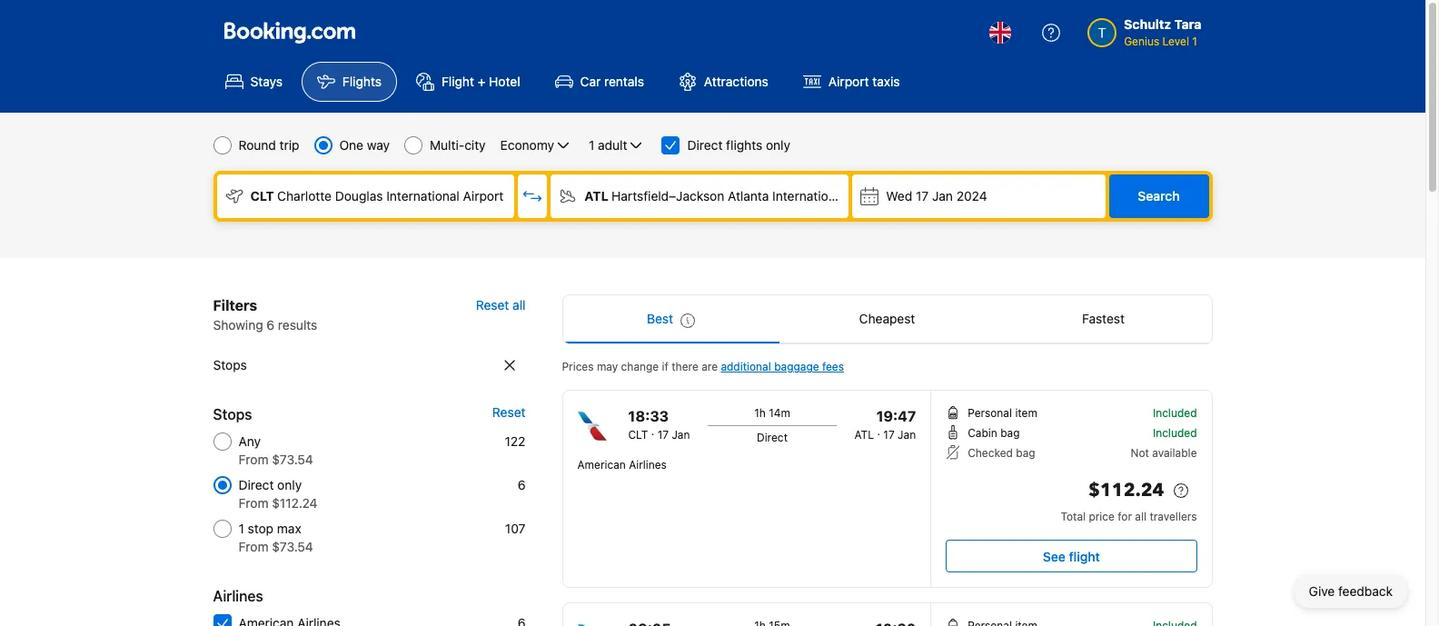 Task type: describe. For each thing, give the bounding box(es) containing it.
all inside "button"
[[513, 297, 526, 313]]

direct for direct flights only
[[688, 137, 723, 153]]

not available
[[1131, 446, 1198, 460]]

wed 17 jan 2024
[[886, 188, 988, 204]]

1 horizontal spatial all
[[1136, 510, 1147, 524]]

1 for 1 adult
[[589, 137, 595, 153]]

if
[[662, 360, 669, 374]]

international for atlanta
[[773, 188, 846, 204]]

stop
[[248, 521, 274, 536]]

multi-city
[[430, 137, 486, 153]]

feedback
[[1339, 584, 1393, 599]]

atlanta
[[728, 188, 769, 204]]

filters
[[213, 297, 257, 314]]

18:33 clt . 17 jan
[[628, 408, 690, 442]]

round trip
[[239, 137, 300, 153]]

stays link
[[210, 62, 298, 102]]

flight
[[1069, 549, 1101, 564]]

any
[[239, 434, 261, 449]]

$112.24 inside region
[[1089, 478, 1165, 503]]

way
[[367, 137, 390, 153]]

reset for reset
[[493, 404, 526, 420]]

direct only from $112.24
[[239, 477, 318, 511]]

direct for direct
[[757, 431, 788, 444]]

give feedback
[[1310, 584, 1393, 599]]

flights
[[343, 74, 382, 89]]

rentals
[[604, 74, 644, 89]]

jan inside popup button
[[933, 188, 953, 204]]

atl hartsfield–jackson atlanta international airport
[[585, 188, 890, 204]]

18:33
[[628, 408, 669, 424]]

stays
[[250, 74, 283, 89]]

1 stops from the top
[[213, 357, 247, 373]]

flights
[[726, 137, 763, 153]]

from inside the any from $73.54
[[239, 452, 269, 467]]

jan for 19:47
[[898, 428, 916, 442]]

flights link
[[302, 62, 397, 102]]

fees
[[823, 360, 844, 374]]

bag for checked bag
[[1016, 446, 1036, 460]]

only inside direct only from $112.24
[[277, 477, 302, 493]]

search button
[[1109, 175, 1209, 218]]

search
[[1138, 188, 1180, 204]]

attractions link
[[663, 62, 784, 102]]

19:47 atl . 17 jan
[[855, 408, 916, 442]]

give feedback button
[[1295, 575, 1408, 608]]

see flight
[[1043, 549, 1101, 564]]

are
[[702, 360, 718, 374]]

1 horizontal spatial only
[[766, 137, 791, 153]]

prices
[[562, 360, 594, 374]]

clt charlotte douglas international airport
[[250, 188, 504, 204]]

17 for 19:47
[[884, 428, 895, 442]]

trip
[[280, 137, 300, 153]]

best button
[[563, 295, 779, 343]]

0 horizontal spatial atl
[[585, 188, 609, 204]]

item
[[1016, 406, 1038, 420]]

total
[[1061, 510, 1086, 524]]

airport taxis link
[[788, 62, 916, 102]]

may
[[597, 360, 618, 374]]

city
[[465, 137, 486, 153]]

prices may change if there are additional baggage fees
[[562, 360, 844, 374]]

airport taxis
[[829, 74, 900, 89]]

cheapest
[[860, 311, 916, 326]]

$73.54 inside the any from $73.54
[[272, 452, 313, 467]]

14m
[[769, 406, 791, 420]]

flight + hotel
[[442, 74, 520, 89]]

showing 6 results
[[213, 317, 318, 333]]

one way
[[340, 137, 390, 153]]

there
[[672, 360, 699, 374]]

bag for cabin bag
[[1001, 426, 1020, 440]]

international for douglas
[[387, 188, 460, 204]]

+
[[478, 74, 486, 89]]

1 adult
[[589, 137, 628, 153]]

cheapest button
[[779, 295, 996, 343]]

car rentals link
[[540, 62, 660, 102]]

travellers
[[1150, 510, 1198, 524]]

. for 18:33
[[651, 424, 655, 438]]

price
[[1089, 510, 1115, 524]]

checked bag
[[968, 446, 1036, 460]]

american
[[578, 458, 626, 472]]

any from $73.54
[[239, 434, 313, 467]]

107
[[505, 521, 526, 536]]

17 for 18:33
[[658, 428, 669, 442]]

personal item
[[968, 406, 1038, 420]]

1h 14m
[[755, 406, 791, 420]]

reset for reset all
[[476, 297, 509, 313]]

1 adult button
[[587, 135, 648, 156]]

level
[[1163, 35, 1190, 48]]

charlotte
[[277, 188, 332, 204]]

one
[[340, 137, 364, 153]]

1h
[[755, 406, 766, 420]]

max
[[277, 521, 301, 536]]

from inside direct only from $112.24
[[239, 495, 269, 511]]

0 vertical spatial clt
[[250, 188, 274, 204]]



Task type: vqa. For each thing, say whether or not it's contained in the screenshot.
$112.24 in region
yes



Task type: locate. For each thing, give the bounding box(es) containing it.
jan for 18:33
[[672, 428, 690, 442]]

total price for all travellers
[[1061, 510, 1198, 524]]

1 vertical spatial atl
[[855, 428, 874, 442]]

1 stop max from $73.54
[[239, 521, 313, 554]]

1 horizontal spatial .
[[878, 424, 881, 438]]

see flight button
[[946, 540, 1198, 573]]

1 horizontal spatial 6
[[518, 477, 526, 493]]

6 up 107
[[518, 477, 526, 493]]

122
[[505, 434, 526, 449]]

from down stop on the bottom
[[239, 539, 269, 554]]

showing
[[213, 317, 263, 333]]

reset inside "button"
[[476, 297, 509, 313]]

adult
[[598, 137, 628, 153]]

1 vertical spatial airlines
[[213, 588, 263, 604]]

19:47
[[877, 408, 916, 424]]

see
[[1043, 549, 1066, 564]]

$73.54 up direct only from $112.24
[[272, 452, 313, 467]]

tara
[[1175, 16, 1202, 32]]

clt down 18:33
[[628, 428, 648, 442]]

1 for 1 stop max from $73.54
[[239, 521, 244, 536]]

$112.24 region
[[946, 476, 1198, 509]]

from inside 1 stop max from $73.54
[[239, 539, 269, 554]]

1 inside schultz tara genius level 1
[[1193, 35, 1198, 48]]

0 vertical spatial 6
[[267, 317, 275, 333]]

results
[[278, 317, 318, 333]]

multi-
[[430, 137, 465, 153]]

direct down 1h 14m
[[757, 431, 788, 444]]

airport for atl hartsfield–jackson atlanta international airport
[[849, 188, 890, 204]]

cabin bag
[[968, 426, 1020, 440]]

1 vertical spatial clt
[[628, 428, 648, 442]]

atl
[[585, 188, 609, 204], [855, 428, 874, 442]]

1 international from the left
[[387, 188, 460, 204]]

0 horizontal spatial airlines
[[213, 588, 263, 604]]

not
[[1131, 446, 1150, 460]]

jan inside '18:33 clt . 17 jan'
[[672, 428, 690, 442]]

airlines down '18:33 clt . 17 jan'
[[629, 458, 667, 472]]

clt
[[250, 188, 274, 204], [628, 428, 648, 442]]

$73.54 down max
[[272, 539, 313, 554]]

1 horizontal spatial airlines
[[629, 458, 667, 472]]

from
[[239, 452, 269, 467], [239, 495, 269, 511], [239, 539, 269, 554]]

2 vertical spatial from
[[239, 539, 269, 554]]

17 down 18:33
[[658, 428, 669, 442]]

reset all button
[[476, 295, 526, 316]]

genius
[[1125, 35, 1160, 48]]

0 horizontal spatial clt
[[250, 188, 274, 204]]

1 vertical spatial only
[[277, 477, 302, 493]]

1 horizontal spatial jan
[[898, 428, 916, 442]]

reset all
[[476, 297, 526, 313]]

tab list
[[563, 295, 1212, 345]]

jan inside the 19:47 atl . 17 jan
[[898, 428, 916, 442]]

17 right wed
[[916, 188, 929, 204]]

0 horizontal spatial only
[[277, 477, 302, 493]]

0 vertical spatial direct
[[688, 137, 723, 153]]

available
[[1153, 446, 1198, 460]]

change
[[621, 360, 659, 374]]

reset button
[[493, 404, 526, 422]]

all
[[513, 297, 526, 313], [1136, 510, 1147, 524]]

2 horizontal spatial 1
[[1193, 35, 1198, 48]]

direct
[[688, 137, 723, 153], [757, 431, 788, 444], [239, 477, 274, 493]]

fastest
[[1083, 311, 1125, 326]]

direct flights only
[[688, 137, 791, 153]]

1 vertical spatial stops
[[213, 406, 252, 423]]

direct down the any from $73.54
[[239, 477, 274, 493]]

1 horizontal spatial atl
[[855, 428, 874, 442]]

$73.54 inside 1 stop max from $73.54
[[272, 539, 313, 554]]

schultz tara genius level 1
[[1125, 16, 1202, 48]]

1 vertical spatial included
[[1153, 426, 1198, 440]]

hotel
[[489, 74, 520, 89]]

0 vertical spatial airlines
[[629, 458, 667, 472]]

0 horizontal spatial direct
[[239, 477, 274, 493]]

best image
[[681, 314, 695, 328]]

airlines down 1 stop max from $73.54
[[213, 588, 263, 604]]

.
[[651, 424, 655, 438], [878, 424, 881, 438]]

1 inside 1 stop max from $73.54
[[239, 521, 244, 536]]

flight + hotel link
[[401, 62, 536, 102]]

1 vertical spatial from
[[239, 495, 269, 511]]

2 . from the left
[[878, 424, 881, 438]]

1 vertical spatial 1
[[589, 137, 595, 153]]

wed 17 jan 2024 button
[[853, 175, 1106, 218]]

0 vertical spatial atl
[[585, 188, 609, 204]]

. inside '18:33 clt . 17 jan'
[[651, 424, 655, 438]]

1 from from the top
[[239, 452, 269, 467]]

$112.24 up max
[[272, 495, 318, 511]]

0 horizontal spatial 6
[[267, 317, 275, 333]]

1 horizontal spatial international
[[773, 188, 846, 204]]

1 vertical spatial direct
[[757, 431, 788, 444]]

douglas
[[335, 188, 383, 204]]

jan down 19:47
[[898, 428, 916, 442]]

17 inside '18:33 clt . 17 jan'
[[658, 428, 669, 442]]

2 included from the top
[[1153, 426, 1198, 440]]

from up stop on the bottom
[[239, 495, 269, 511]]

cabin
[[968, 426, 998, 440]]

from down any
[[239, 452, 269, 467]]

1 vertical spatial bag
[[1016, 446, 1036, 460]]

1 left 'adult'
[[589, 137, 595, 153]]

0 vertical spatial bag
[[1001, 426, 1020, 440]]

2 stops from the top
[[213, 406, 252, 423]]

17 inside the 19:47 atl . 17 jan
[[884, 428, 895, 442]]

additional baggage fees link
[[721, 360, 844, 374]]

only down the any from $73.54
[[277, 477, 302, 493]]

international right atlanta
[[773, 188, 846, 204]]

atl inside the 19:47 atl . 17 jan
[[855, 428, 874, 442]]

0 vertical spatial all
[[513, 297, 526, 313]]

17 down 19:47
[[884, 428, 895, 442]]

2 vertical spatial direct
[[239, 477, 274, 493]]

round
[[239, 137, 276, 153]]

bag right checked
[[1016, 446, 1036, 460]]

. for 19:47
[[878, 424, 881, 438]]

clt inside '18:33 clt . 17 jan'
[[628, 428, 648, 442]]

3 from from the top
[[239, 539, 269, 554]]

1 horizontal spatial clt
[[628, 428, 648, 442]]

1 horizontal spatial 1
[[589, 137, 595, 153]]

fastest button
[[996, 295, 1212, 343]]

0 horizontal spatial .
[[651, 424, 655, 438]]

only
[[766, 137, 791, 153], [277, 477, 302, 493]]

jan down the there
[[672, 428, 690, 442]]

bag down personal item
[[1001, 426, 1020, 440]]

hartsfield–jackson
[[612, 188, 725, 204]]

car rentals
[[580, 74, 644, 89]]

1 vertical spatial all
[[1136, 510, 1147, 524]]

personal
[[968, 406, 1013, 420]]

jan left 2024
[[933, 188, 953, 204]]

2024
[[957, 188, 988, 204]]

0 vertical spatial from
[[239, 452, 269, 467]]

6
[[267, 317, 275, 333], [518, 477, 526, 493]]

2 from from the top
[[239, 495, 269, 511]]

0 vertical spatial $73.54
[[272, 452, 313, 467]]

schultz
[[1125, 16, 1172, 32]]

for
[[1118, 510, 1133, 524]]

2 $73.54 from the top
[[272, 539, 313, 554]]

best image
[[681, 314, 695, 328]]

only right flights on the top of the page
[[766, 137, 791, 153]]

0 horizontal spatial international
[[387, 188, 460, 204]]

american airlines
[[578, 458, 667, 472]]

taxis
[[873, 74, 900, 89]]

economy
[[501, 137, 554, 153]]

international
[[387, 188, 460, 204], [773, 188, 846, 204]]

1 horizontal spatial $112.24
[[1089, 478, 1165, 503]]

0 vertical spatial only
[[766, 137, 791, 153]]

2 vertical spatial 1
[[239, 521, 244, 536]]

$112.24 up for
[[1089, 478, 1165, 503]]

baggage
[[775, 360, 819, 374]]

1 $73.54 from the top
[[272, 452, 313, 467]]

included
[[1153, 406, 1198, 420], [1153, 426, 1198, 440]]

airport for clt charlotte douglas international airport
[[463, 188, 504, 204]]

1 included from the top
[[1153, 406, 1198, 420]]

1 left stop on the bottom
[[239, 521, 244, 536]]

0 vertical spatial included
[[1153, 406, 1198, 420]]

1 horizontal spatial direct
[[688, 137, 723, 153]]

1 inside 1 adult popup button
[[589, 137, 595, 153]]

1 vertical spatial 6
[[518, 477, 526, 493]]

17 inside popup button
[[916, 188, 929, 204]]

car
[[580, 74, 601, 89]]

0 horizontal spatial all
[[513, 297, 526, 313]]

0 vertical spatial stops
[[213, 357, 247, 373]]

direct left flights on the top of the page
[[688, 137, 723, 153]]

clt left charlotte
[[250, 188, 274, 204]]

direct for direct only from $112.24
[[239, 477, 274, 493]]

stops up any
[[213, 406, 252, 423]]

international down multi-
[[387, 188, 460, 204]]

2 international from the left
[[773, 188, 846, 204]]

stops down showing
[[213, 357, 247, 373]]

0 horizontal spatial jan
[[672, 428, 690, 442]]

1 horizontal spatial 17
[[884, 428, 895, 442]]

airport inside airport taxis "link"
[[829, 74, 869, 89]]

flight
[[442, 74, 474, 89]]

2 horizontal spatial direct
[[757, 431, 788, 444]]

airport
[[829, 74, 869, 89], [463, 188, 504, 204], [849, 188, 890, 204]]

2 horizontal spatial jan
[[933, 188, 953, 204]]

0 horizontal spatial 1
[[239, 521, 244, 536]]

wed
[[886, 188, 913, 204]]

0 vertical spatial reset
[[476, 297, 509, 313]]

jan
[[933, 188, 953, 204], [672, 428, 690, 442], [898, 428, 916, 442]]

1 vertical spatial $73.54
[[272, 539, 313, 554]]

best
[[647, 311, 674, 326]]

0 vertical spatial 1
[[1193, 35, 1198, 48]]

tab list containing best
[[563, 295, 1212, 345]]

17
[[916, 188, 929, 204], [658, 428, 669, 442], [884, 428, 895, 442]]

0 horizontal spatial $112.24
[[272, 495, 318, 511]]

$112.24 inside direct only from $112.24
[[272, 495, 318, 511]]

booking.com logo image
[[224, 21, 355, 43], [224, 21, 355, 43]]

1 . from the left
[[651, 424, 655, 438]]

. inside the 19:47 atl . 17 jan
[[878, 424, 881, 438]]

additional
[[721, 360, 772, 374]]

1 down the tara on the top right of page
[[1193, 35, 1198, 48]]

reset
[[476, 297, 509, 313], [493, 404, 526, 420]]

0 horizontal spatial 17
[[658, 428, 669, 442]]

6 left results
[[267, 317, 275, 333]]

1 vertical spatial reset
[[493, 404, 526, 420]]

give
[[1310, 584, 1336, 599]]

bag
[[1001, 426, 1020, 440], [1016, 446, 1036, 460]]

2 horizontal spatial 17
[[916, 188, 929, 204]]

direct inside direct only from $112.24
[[239, 477, 274, 493]]



